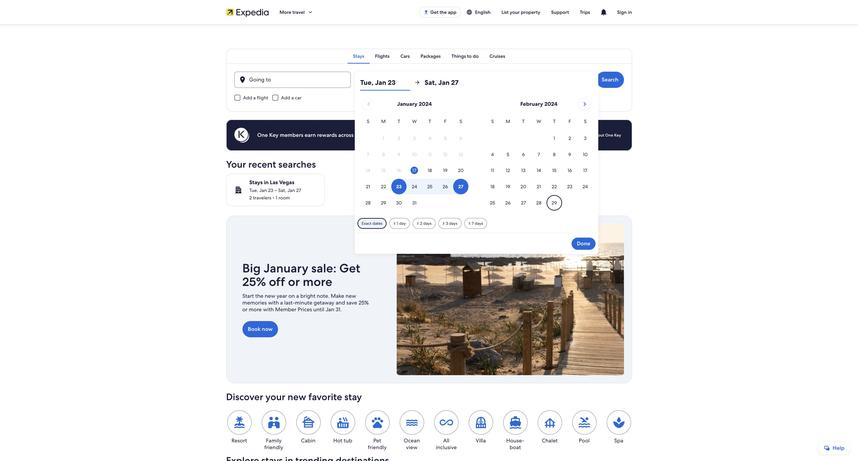 Task type: locate. For each thing, give the bounding box(es) containing it.
± 3 days
[[443, 221, 458, 226]]

more
[[303, 274, 332, 290], [249, 306, 262, 313]]

± right the ± 2 days
[[443, 221, 445, 226]]

1 21 button from the left
[[360, 179, 376, 195]]

2 15 from the left
[[552, 168, 557, 174]]

0 vertical spatial 5
[[444, 135, 447, 141]]

12 inside 12 button
[[506, 168, 510, 174]]

family friendly button
[[261, 411, 287, 451]]

0 horizontal spatial 28
[[366, 200, 371, 206]]

1 vertical spatial 4
[[491, 151, 494, 158]]

things to do link
[[446, 49, 484, 64]]

29 button down 23 button
[[547, 195, 562, 211]]

19 right today element
[[443, 168, 448, 174]]

the inside big january sale: get 25% off or more start the new year on a bright note. make new memories with a last-minute getaway and save 25% or more with member prices until jan 31.
[[255, 293, 264, 300]]

family friendly
[[264, 437, 283, 451]]

22 inside february 2024 element
[[552, 184, 557, 190]]

recent
[[248, 158, 276, 171]]

31 button
[[407, 195, 422, 211]]

add for add a car
[[281, 95, 290, 101]]

sat, right directional icon
[[425, 78, 437, 87]]

1 inside january 2024 element
[[383, 135, 384, 141]]

with left last-
[[268, 299, 279, 307]]

m inside january 2024 element
[[381, 118, 386, 125]]

1 horizontal spatial 22 button
[[547, 179, 562, 195]]

stays up travelers
[[249, 179, 263, 186]]

stays inside 'stays in las vegas tue, jan 23 – sat, jan 27 2 travelers • 1 room'
[[249, 179, 263, 186]]

2 f from the left
[[569, 118, 571, 125]]

1 ± from the left
[[393, 221, 396, 226]]

17 for 17 button inside the january 2024 element
[[413, 168, 417, 174]]

19 button right today element
[[438, 163, 453, 178]]

20 down 13 button
[[521, 184, 526, 190]]

a left flight
[[253, 95, 256, 101]]

15 right 14 button
[[552, 168, 557, 174]]

19
[[443, 168, 448, 174], [506, 184, 510, 190]]

0 horizontal spatial 14
[[366, 168, 370, 174]]

29 right "27" button
[[552, 200, 557, 206]]

1 16 from the left
[[397, 168, 401, 174]]

1 horizontal spatial 12
[[506, 168, 510, 174]]

1 22 button from the left
[[376, 179, 391, 195]]

0 horizontal spatial 21
[[366, 184, 370, 190]]

10 up today element
[[412, 151, 417, 158]]

28 inside january 2024 element
[[366, 200, 371, 206]]

25% right save
[[359, 299, 369, 307]]

2 28 from the left
[[536, 200, 542, 206]]

28 inside february 2024 element
[[536, 200, 542, 206]]

2024 right 'february'
[[545, 100, 558, 108]]

± 7 days
[[468, 221, 483, 226]]

start
[[242, 293, 254, 300]]

19 up the 26
[[506, 184, 510, 190]]

2 friendly from the left
[[368, 444, 387, 451]]

in left las
[[264, 179, 269, 186]]

2 14 from the left
[[537, 168, 541, 174]]

directional image
[[415, 80, 421, 86]]

1 horizontal spatial 4
[[491, 151, 494, 158]]

0 horizontal spatial 3
[[413, 135, 416, 141]]

across
[[338, 132, 354, 139]]

0 horizontal spatial tue,
[[249, 187, 258, 194]]

next month image
[[581, 100, 589, 108]]

6 inside button
[[522, 151, 525, 158]]

5
[[444, 135, 447, 141], [507, 151, 509, 158]]

get the app
[[430, 9, 457, 15]]

all inclusive button
[[433, 411, 460, 451]]

-
[[387, 79, 389, 86]]

0 horizontal spatial more
[[249, 306, 262, 313]]

0 horizontal spatial 22
[[381, 184, 386, 190]]

key right about
[[614, 133, 621, 138]]

1 vertical spatial more
[[249, 306, 262, 313]]

0 vertical spatial and
[[408, 132, 418, 139]]

add for add a flight
[[243, 95, 252, 101]]

a left car
[[291, 95, 294, 101]]

1 vertical spatial tue,
[[249, 187, 258, 194]]

15
[[381, 168, 386, 174], [552, 168, 557, 174]]

0 horizontal spatial f
[[444, 118, 447, 125]]

1 left day
[[397, 221, 398, 226]]

2 21 button from the left
[[531, 179, 547, 195]]

28 up exact
[[366, 200, 371, 206]]

1 9 from the left
[[398, 151, 400, 158]]

2 2024 from the left
[[545, 100, 558, 108]]

1 28 from the left
[[366, 200, 371, 206]]

to
[[467, 53, 472, 59]]

2 8 from the left
[[553, 151, 556, 158]]

24 button
[[578, 179, 593, 195]]

0 vertical spatial tue,
[[360, 78, 374, 87]]

2 days from the left
[[449, 221, 458, 226]]

0 horizontal spatial w
[[412, 118, 417, 125]]

11 button
[[485, 163, 500, 178]]

1 14 from the left
[[366, 168, 370, 174]]

new left favorite at left bottom
[[288, 391, 306, 403]]

get
[[430, 9, 439, 15], [339, 261, 360, 276]]

21 button
[[360, 179, 376, 195], [531, 179, 547, 195]]

w inside january 2024 element
[[412, 118, 417, 125]]

0 vertical spatial 18
[[428, 168, 432, 174]]

stays in las vegas tue, jan 23 – sat, jan 27 2 travelers • 1 room
[[249, 179, 301, 201]]

10 right 9 button at top
[[583, 151, 588, 158]]

book now link
[[242, 321, 278, 338]]

0 vertical spatial 12
[[443, 151, 448, 158]]

11 inside january 2024 element
[[428, 151, 432, 158]]

7 down expedia,
[[367, 151, 369, 158]]

2 16 from the left
[[568, 168, 572, 174]]

t up hotels.com,
[[398, 118, 400, 125]]

18 button
[[422, 163, 438, 178], [485, 179, 500, 195]]

0 horizontal spatial m
[[381, 118, 386, 125]]

1 horizontal spatial 6
[[522, 151, 525, 158]]

21 button inside january 2024 element
[[360, 179, 376, 195]]

± right day
[[417, 221, 419, 226]]

1 horizontal spatial w
[[537, 118, 541, 125]]

and
[[408, 132, 418, 139], [336, 299, 345, 307]]

days left ± 3 days in the top right of the page
[[423, 221, 432, 226]]

1 15 from the left
[[381, 168, 386, 174]]

13 right 12 button
[[521, 168, 526, 174]]

1 22 from the left
[[381, 184, 386, 190]]

27 button
[[516, 195, 531, 211]]

29 left 30
[[381, 200, 386, 206]]

4 s from the left
[[584, 118, 587, 125]]

days for ± 7 days
[[475, 221, 483, 226]]

22 inside january 2024 element
[[381, 184, 386, 190]]

application inside "big january sale: get 25% off or more" main content
[[360, 96, 593, 211]]

2 17 button from the left
[[578, 163, 593, 178]]

29 button
[[376, 195, 391, 211], [547, 195, 562, 211]]

17 for 17 button in the february 2024 element
[[583, 168, 587, 174]]

20 for bottommost 20 button
[[521, 184, 526, 190]]

1 horizontal spatial 29
[[552, 200, 557, 206]]

more travel button
[[274, 6, 319, 18]]

or down start at the bottom of page
[[242, 306, 248, 313]]

0 vertical spatial sat,
[[425, 78, 437, 87]]

1 vertical spatial the
[[255, 293, 264, 300]]

1 horizontal spatial your
[[510, 9, 520, 15]]

5 right vrbo
[[444, 135, 447, 141]]

in for sign
[[628, 9, 632, 15]]

0 horizontal spatial 11
[[428, 151, 432, 158]]

1 left 2 button
[[554, 135, 555, 141]]

22 button up 30 button
[[376, 179, 391, 195]]

the left app
[[440, 9, 447, 15]]

sat, jan 27 button
[[425, 74, 475, 91]]

app
[[448, 9, 457, 15]]

0 vertical spatial 25%
[[242, 274, 266, 290]]

tab list inside "big january sale: get 25% off or more" main content
[[226, 49, 632, 64]]

january
[[397, 100, 418, 108], [264, 261, 309, 276]]

in
[[628, 9, 632, 15], [264, 179, 269, 186]]

1 right •
[[276, 195, 277, 201]]

2 ± from the left
[[417, 221, 419, 226]]

one right about
[[605, 133, 613, 138]]

and left save
[[336, 299, 345, 307]]

f inside january 2024 element
[[444, 118, 447, 125]]

a
[[253, 95, 256, 101], [291, 95, 294, 101], [296, 293, 299, 300], [280, 299, 283, 307]]

0 horizontal spatial 10
[[412, 151, 417, 158]]

26 button
[[500, 195, 516, 211]]

friendly for family
[[264, 444, 283, 451]]

2 w from the left
[[537, 118, 541, 125]]

1 s from the left
[[367, 118, 369, 125]]

1 horizontal spatial 5
[[507, 151, 509, 158]]

10 inside 10 button
[[583, 151, 588, 158]]

1 horizontal spatial 11
[[491, 168, 494, 174]]

1 inside 'stays in las vegas tue, jan 23 – sat, jan 27 2 travelers • 1 room'
[[276, 195, 277, 201]]

0 horizontal spatial 9
[[398, 151, 400, 158]]

27 inside 'stays in las vegas tue, jan 23 – sat, jan 27 2 travelers • 1 room'
[[296, 187, 301, 194]]

search button
[[596, 72, 624, 88]]

english button
[[461, 6, 496, 18]]

4 t from the left
[[553, 118, 556, 125]]

8
[[382, 151, 385, 158], [553, 151, 556, 158]]

0 horizontal spatial 7
[[367, 151, 369, 158]]

1 28 button from the left
[[360, 195, 376, 211]]

w down january 2024
[[412, 118, 417, 125]]

14 inside button
[[537, 168, 541, 174]]

9 right "8" button on the right top
[[569, 151, 571, 158]]

1 vertical spatial 19
[[506, 184, 510, 190]]

your right list
[[510, 9, 520, 15]]

0 horizontal spatial in
[[264, 179, 269, 186]]

18 for the bottom 18 button
[[491, 184, 495, 190]]

more
[[280, 9, 291, 15]]

2024 down directional icon
[[419, 100, 432, 108]]

28
[[366, 200, 371, 206], [536, 200, 542, 206]]

january up the year
[[264, 261, 309, 276]]

1 vertical spatial january
[[264, 261, 309, 276]]

18 inside february 2024 element
[[491, 184, 495, 190]]

13 inside january 2024 element
[[459, 151, 463, 158]]

0 horizontal spatial 16
[[397, 168, 401, 174]]

0 horizontal spatial days
[[423, 221, 432, 226]]

and left vrbo
[[408, 132, 418, 139]]

0 horizontal spatial 20
[[458, 168, 464, 174]]

0 horizontal spatial 29
[[381, 200, 386, 206]]

15 inside january 2024 element
[[381, 168, 386, 174]]

4 ± from the left
[[468, 221, 471, 226]]

1 8 from the left
[[382, 151, 385, 158]]

19 inside february 2024 element
[[506, 184, 510, 190]]

1 right expedia,
[[383, 135, 384, 141]]

0 vertical spatial 6
[[460, 135, 462, 141]]

w inside february 2024 element
[[537, 118, 541, 125]]

0 vertical spatial stays
[[353, 53, 364, 59]]

0 horizontal spatial 21 button
[[360, 179, 376, 195]]

2 inside button
[[569, 135, 571, 141]]

2 left travelers
[[249, 195, 252, 201]]

18 inside january 2024 element
[[428, 168, 432, 174]]

your for list
[[510, 9, 520, 15]]

20 left 11 button in the right of the page
[[458, 168, 464, 174]]

tue, jan 23
[[360, 78, 396, 87]]

± right ± 3 days in the top right of the page
[[468, 221, 471, 226]]

–
[[274, 187, 277, 194]]

21
[[366, 184, 370, 190], [537, 184, 541, 190]]

3 ± from the left
[[443, 221, 445, 226]]

dates
[[373, 221, 383, 226]]

0 horizontal spatial stays
[[249, 179, 263, 186]]

t down 'february'
[[522, 118, 525, 125]]

2 29 from the left
[[552, 200, 557, 206]]

13 inside button
[[521, 168, 526, 174]]

17 inside february 2024 element
[[583, 168, 587, 174]]

sat, inside button
[[425, 78, 437, 87]]

3 days from the left
[[475, 221, 483, 226]]

1 vertical spatial 18 button
[[485, 179, 500, 195]]

1 vertical spatial 12
[[506, 168, 510, 174]]

your inside "big january sale: get 25% off or more" main content
[[266, 391, 285, 403]]

18
[[428, 168, 432, 174], [491, 184, 495, 190]]

0 vertical spatial more
[[303, 274, 332, 290]]

1 days from the left
[[423, 221, 432, 226]]

14 inside january 2024 element
[[366, 168, 370, 174]]

21 button inside february 2024 element
[[531, 179, 547, 195]]

29 button left 30
[[376, 195, 391, 211]]

1 17 from the left
[[413, 168, 417, 174]]

get right download the app button icon
[[430, 9, 439, 15]]

7 button
[[531, 147, 547, 162]]

8 down hotels.com,
[[382, 151, 385, 158]]

21 inside february 2024 element
[[537, 184, 541, 190]]

0 horizontal spatial 18 button
[[422, 163, 438, 178]]

stays for stays
[[353, 53, 364, 59]]

2 28 button from the left
[[531, 195, 547, 211]]

tue, inside 'stays in las vegas tue, jan 23 – sat, jan 27 2 travelers • 1 room'
[[249, 187, 258, 194]]

0 horizontal spatial the
[[255, 293, 264, 300]]

18 right today element
[[428, 168, 432, 174]]

key left members
[[269, 132, 279, 139]]

1 horizontal spatial in
[[628, 9, 632, 15]]

stays left flights
[[353, 53, 364, 59]]

25% up start at the bottom of page
[[242, 274, 266, 290]]

f for february 2024
[[569, 118, 571, 125]]

17 button up 24 button
[[578, 163, 593, 178]]

w down february 2024
[[537, 118, 541, 125]]

9 down hotels.com,
[[398, 151, 400, 158]]

1 friendly from the left
[[264, 444, 283, 451]]

add left flight
[[243, 95, 252, 101]]

villa
[[476, 437, 486, 445]]

1 horizontal spatial 16
[[568, 168, 572, 174]]

0 horizontal spatial 18
[[428, 168, 432, 174]]

tab list containing stays
[[226, 49, 632, 64]]

new left the year
[[265, 293, 275, 300]]

tue, left -
[[360, 78, 374, 87]]

all
[[443, 437, 450, 445]]

1 horizontal spatial 28
[[536, 200, 542, 206]]

tab list
[[226, 49, 632, 64]]

15 button
[[547, 163, 562, 178]]

27 down things at the top right of page
[[451, 78, 459, 87]]

1 horizontal spatial 18 button
[[485, 179, 500, 195]]

16 left today element
[[397, 168, 401, 174]]

rewards
[[317, 132, 337, 139]]

11 left 12 button
[[491, 168, 494, 174]]

1 w from the left
[[412, 118, 417, 125]]

15 left today element
[[381, 168, 386, 174]]

2 horizontal spatial 3
[[584, 135, 587, 141]]

0 horizontal spatial 29 button
[[376, 195, 391, 211]]

january inside big january sale: get 25% off or more start the new year on a bright note. make new memories with a last-minute getaway and save 25% or more with member prices until jan 31.
[[264, 261, 309, 276]]

1 horizontal spatial f
[[569, 118, 571, 125]]

things
[[452, 53, 466, 59]]

18 button right today element
[[422, 163, 438, 178]]

2 17 from the left
[[583, 168, 587, 174]]

key
[[269, 132, 279, 139], [614, 133, 621, 138]]

1 vertical spatial 6
[[522, 151, 525, 158]]

0 horizontal spatial 5
[[444, 135, 447, 141]]

in inside 'stays in las vegas tue, jan 23 – sat, jan 27 2 travelers • 1 room'
[[264, 179, 269, 186]]

application
[[360, 96, 593, 211]]

1 vertical spatial your
[[266, 391, 285, 403]]

1 f from the left
[[444, 118, 447, 125]]

support
[[551, 9, 569, 15]]

12 inside january 2024 element
[[443, 151, 448, 158]]

1 vertical spatial 20
[[521, 184, 526, 190]]

29 inside february 2024 element
[[552, 200, 557, 206]]

1 horizontal spatial add
[[281, 95, 290, 101]]

1 horizontal spatial 19
[[506, 184, 510, 190]]

january 2024
[[397, 100, 432, 108]]

2 10 from the left
[[583, 151, 588, 158]]

17 right 16 button at the right top
[[583, 168, 587, 174]]

0 horizontal spatial january
[[264, 261, 309, 276]]

days for ± 3 days
[[449, 221, 458, 226]]

20 button left 11 button in the right of the page
[[453, 163, 469, 178]]

25
[[490, 200, 495, 206]]

1 2024 from the left
[[419, 100, 432, 108]]

a right "on"
[[296, 293, 299, 300]]

2 horizontal spatial 7
[[538, 151, 540, 158]]

8 inside button
[[553, 151, 556, 158]]

2 m from the left
[[506, 118, 510, 125]]

27 right – at top left
[[296, 187, 301, 194]]

more up the note.
[[303, 274, 332, 290]]

cruises link
[[484, 49, 511, 64]]

13 left 4 button
[[459, 151, 463, 158]]

in right sign
[[628, 9, 632, 15]]

22 button down 15 button
[[547, 179, 562, 195]]

cars link
[[395, 49, 415, 64]]

1 17 button from the left
[[407, 163, 422, 178]]

m up hotels.com,
[[381, 118, 386, 125]]

2 add from the left
[[281, 95, 290, 101]]

in inside dropdown button
[[628, 9, 632, 15]]

sign
[[617, 9, 627, 15]]

0 vertical spatial 20 button
[[453, 163, 469, 178]]

0 horizontal spatial 17 button
[[407, 163, 422, 178]]

1 add from the left
[[243, 95, 252, 101]]

the right start at the bottom of page
[[255, 293, 264, 300]]

2 21 from the left
[[537, 184, 541, 190]]

1 horizontal spatial more
[[303, 274, 332, 290]]

application containing january 2024
[[360, 96, 593, 211]]

0 horizontal spatial friendly
[[264, 444, 283, 451]]

23 inside 'stays in las vegas tue, jan 23 – sat, jan 27 2 travelers • 1 room'
[[268, 187, 273, 194]]

your
[[226, 158, 246, 171]]

get inside big january sale: get 25% off or more start the new year on a bright note. make new memories with a last-minute getaway and save 25% or more with member prices until jan 31.
[[339, 261, 360, 276]]

27 left directional icon
[[401, 79, 407, 86]]

1 horizontal spatial 18
[[491, 184, 495, 190]]

1 horizontal spatial 20 button
[[516, 179, 531, 195]]

10 inside january 2024 element
[[412, 151, 417, 158]]

2 s from the left
[[460, 118, 462, 125]]

1 horizontal spatial or
[[288, 274, 300, 290]]

until
[[313, 306, 324, 313]]

days right ± 3 days in the top right of the page
[[475, 221, 483, 226]]

3 left vrbo
[[413, 135, 416, 141]]

17 up 31 at the top left of page
[[413, 168, 417, 174]]

communication center icon image
[[600, 8, 608, 16]]

jan 23 - jan 27 button
[[355, 72, 472, 88]]

17 inside today element
[[413, 168, 417, 174]]

january 2024 element
[[360, 118, 469, 211]]

1 horizontal spatial get
[[430, 9, 439, 15]]

2024 for february 2024
[[545, 100, 558, 108]]

0 vertical spatial 4
[[429, 135, 431, 141]]

cruises
[[490, 53, 505, 59]]

trailing image
[[307, 9, 314, 15]]

1 vertical spatial 5
[[507, 151, 509, 158]]

5 right 4 button
[[507, 151, 509, 158]]

1 horizontal spatial 14
[[537, 168, 541, 174]]

20 button
[[453, 163, 469, 178], [516, 179, 531, 195]]

m inside february 2024 element
[[506, 118, 510, 125]]

2 t from the left
[[429, 118, 431, 125]]

days
[[423, 221, 432, 226], [449, 221, 458, 226], [475, 221, 483, 226]]

one
[[257, 132, 268, 139], [605, 133, 613, 138]]

± left day
[[393, 221, 396, 226]]

new right the make
[[346, 293, 356, 300]]

16 inside button
[[568, 168, 572, 174]]

2 22 from the left
[[552, 184, 557, 190]]

8 button
[[547, 147, 562, 162]]

1 10 from the left
[[412, 151, 417, 158]]

1 29 from the left
[[381, 200, 386, 206]]

1 vertical spatial get
[[339, 261, 360, 276]]

2
[[398, 135, 400, 141], [569, 135, 571, 141], [249, 195, 252, 201], [420, 221, 422, 226]]

stays image
[[234, 186, 242, 194]]

20 button down 13 button
[[516, 179, 531, 195]]

28 right "27" button
[[536, 200, 542, 206]]

18 button up 25 button
[[485, 179, 500, 195]]

1 horizontal spatial 19 button
[[500, 179, 516, 195]]

0 horizontal spatial 8
[[382, 151, 385, 158]]

29
[[381, 200, 386, 206], [552, 200, 557, 206]]

1 21 from the left
[[366, 184, 370, 190]]

view
[[406, 444, 418, 451]]

1 vertical spatial 18
[[491, 184, 495, 190]]

w for january
[[412, 118, 417, 125]]

big january sale: get 25% off or more start the new year on a bright note. make new memories with a last-minute getaway and save 25% or more with member prices until jan 31.
[[242, 261, 369, 313]]

stays inside tab list
[[353, 53, 364, 59]]

22 for 2nd 22 button from right
[[381, 184, 386, 190]]

16 right 15 button
[[568, 168, 572, 174]]

0 horizontal spatial 19 button
[[438, 163, 453, 178]]

20
[[458, 168, 464, 174], [521, 184, 526, 190]]

2 right '1' button on the right of the page
[[569, 135, 571, 141]]

0 vertical spatial the
[[440, 9, 447, 15]]

more down start at the bottom of page
[[249, 306, 262, 313]]

1 horizontal spatial 15
[[552, 168, 557, 174]]

packages link
[[415, 49, 446, 64]]

chalet
[[542, 437, 558, 445]]

days left ± 7 days
[[449, 221, 458, 226]]

28 button right 26 button
[[531, 195, 547, 211]]

flight
[[257, 95, 268, 101]]

add
[[243, 95, 252, 101], [281, 95, 290, 101]]

18 up 25
[[491, 184, 495, 190]]

days for ± 2 days
[[423, 221, 432, 226]]

27 right 26 button
[[521, 200, 526, 206]]

done
[[577, 240, 590, 247]]

2 9 from the left
[[569, 151, 571, 158]]

7 right ± 3 days in the top right of the page
[[472, 221, 474, 226]]

11
[[428, 151, 432, 158], [491, 168, 494, 174]]

7 right 6 button
[[538, 151, 540, 158]]

10
[[412, 151, 417, 158], [583, 151, 588, 158]]

1 m from the left
[[381, 118, 386, 125]]

expedia logo image
[[226, 7, 269, 17]]

0 horizontal spatial 6
[[460, 135, 462, 141]]

2 horizontal spatial days
[[475, 221, 483, 226]]

get right sale:
[[339, 261, 360, 276]]

17 button up 31 button at the left top of page
[[407, 163, 422, 178]]

1 vertical spatial 11
[[491, 168, 494, 174]]

add left car
[[281, 95, 290, 101]]



Task type: vqa. For each thing, say whether or not it's contained in the screenshot.
1
yes



Task type: describe. For each thing, give the bounding box(es) containing it.
1 horizontal spatial new
[[288, 391, 306, 403]]

tue, jan 23 button
[[360, 74, 411, 91]]

13 button
[[516, 163, 531, 178]]

4 button
[[485, 147, 500, 162]]

± for ± 1 day
[[393, 221, 396, 226]]

sign in button
[[612, 6, 638, 18]]

30 button
[[391, 195, 407, 211]]

1 horizontal spatial 7
[[472, 221, 474, 226]]

trips
[[580, 9, 590, 15]]

m for february 2024
[[506, 118, 510, 125]]

1 horizontal spatial and
[[408, 132, 418, 139]]

las
[[270, 179, 278, 186]]

pet friendly button
[[364, 411, 391, 451]]

28 for first 28 button
[[366, 200, 371, 206]]

22 for 1st 22 button from the right
[[552, 184, 557, 190]]

± for ± 7 days
[[468, 221, 471, 226]]

tub
[[344, 437, 352, 445]]

earn
[[305, 132, 316, 139]]

1 horizontal spatial 3
[[446, 221, 448, 226]]

pool button
[[571, 411, 598, 445]]

0 horizontal spatial 20 button
[[453, 163, 469, 178]]

stays for stays in las vegas tue, jan 23 – sat, jan 27 2 travelers • 1 room
[[249, 179, 263, 186]]

1 vertical spatial 20 button
[[516, 179, 531, 195]]

in for stays
[[264, 179, 269, 186]]

car
[[295, 95, 302, 101]]

f for january 2024
[[444, 118, 447, 125]]

things to do
[[452, 53, 479, 59]]

25 button
[[485, 195, 500, 211]]

2 22 button from the left
[[547, 179, 562, 195]]

discover
[[226, 391, 263, 403]]

0 vertical spatial get
[[430, 9, 439, 15]]

done button
[[572, 238, 596, 250]]

0 horizontal spatial or
[[242, 306, 248, 313]]

trips link
[[575, 6, 596, 18]]

sat, inside 'stays in las vegas tue, jan 23 – sat, jan 27 2 travelers • 1 room'
[[278, 187, 286, 194]]

resort button
[[226, 411, 253, 445]]

1 button
[[547, 131, 562, 146]]

jan 23 - jan 27
[[370, 79, 407, 86]]

now
[[262, 326, 273, 333]]

3 inside button
[[584, 135, 587, 141]]

7 inside 7 button
[[538, 151, 540, 158]]

3 button
[[578, 131, 593, 146]]

flights link
[[370, 49, 395, 64]]

friendly for pet
[[368, 444, 387, 451]]

1 horizontal spatial the
[[440, 9, 447, 15]]

31.
[[336, 306, 342, 313]]

previous month image
[[365, 100, 373, 108]]

0 vertical spatial 18 button
[[422, 163, 438, 178]]

29 inside january 2024 element
[[381, 200, 386, 206]]

add a flight
[[243, 95, 268, 101]]

9 inside january 2024 element
[[398, 151, 400, 158]]

17 button inside january 2024 element
[[407, 163, 422, 178]]

tue, inside button
[[360, 78, 374, 87]]

february
[[520, 100, 543, 108]]

2024 for january 2024
[[419, 100, 432, 108]]

expedia,
[[355, 132, 376, 139]]

15 inside 15 button
[[552, 168, 557, 174]]

searches
[[278, 158, 316, 171]]

0 vertical spatial 19 button
[[438, 163, 453, 178]]

get the app link
[[419, 7, 461, 18]]

jan inside big january sale: get 25% off or more start the new year on a bright note. make new memories with a last-minute getaway and save 25% or more with member prices until jan 31.
[[326, 306, 334, 313]]

4 inside january 2024 element
[[429, 135, 431, 141]]

packages
[[421, 53, 441, 59]]

7 inside january 2024 element
[[367, 151, 369, 158]]

house­boat button
[[502, 411, 529, 451]]

14 button
[[531, 163, 547, 178]]

getaway
[[314, 299, 334, 307]]

memories
[[242, 299, 267, 307]]

8 inside january 2024 element
[[382, 151, 385, 158]]

pet friendly
[[368, 437, 387, 451]]

vrbo
[[419, 132, 431, 139]]

search
[[602, 76, 619, 83]]

3 s from the left
[[491, 118, 494, 125]]

member
[[275, 306, 297, 313]]

book now
[[248, 326, 273, 333]]

with left member
[[263, 306, 274, 313]]

18 for top 18 button
[[428, 168, 432, 174]]

17 button inside february 2024 element
[[578, 163, 593, 178]]

1 horizontal spatial one
[[605, 133, 613, 138]]

room
[[278, 195, 290, 201]]

0 horizontal spatial key
[[269, 132, 279, 139]]

learn about one key link
[[579, 130, 624, 141]]

30
[[396, 200, 402, 206]]

0 horizontal spatial one
[[257, 132, 268, 139]]

5 inside january 2024 element
[[444, 135, 447, 141]]

2 right day
[[420, 221, 422, 226]]

3 t from the left
[[522, 118, 525, 125]]

sale:
[[311, 261, 337, 276]]

key inside learn about one key link
[[614, 133, 621, 138]]

0 vertical spatial january
[[397, 100, 418, 108]]

3 inside january 2024 element
[[413, 135, 416, 141]]

± 1 day
[[393, 221, 406, 226]]

1 horizontal spatial 25%
[[359, 299, 369, 307]]

flights
[[375, 53, 390, 59]]

m for january 2024
[[381, 118, 386, 125]]

sign in
[[617, 9, 632, 15]]

make
[[331, 293, 344, 300]]

cabin button
[[295, 411, 322, 445]]

jan inside tue, jan 23 button
[[375, 78, 386, 87]]

chalet button
[[537, 411, 563, 445]]

28 for 1st 28 button from right
[[536, 200, 542, 206]]

ocean view
[[404, 437, 420, 451]]

spa button
[[606, 411, 632, 445]]

hot
[[333, 437, 343, 445]]

16 button
[[562, 163, 578, 178]]

± for ± 2 days
[[417, 221, 419, 226]]

w for february
[[537, 118, 541, 125]]

off
[[269, 274, 285, 290]]

today element
[[411, 167, 418, 174]]

property
[[521, 9, 541, 15]]

12 button
[[500, 163, 516, 178]]

± for ± 3 days
[[443, 221, 445, 226]]

one key members earn rewards across expedia, hotels.com, and vrbo
[[257, 132, 431, 139]]

a left last-
[[280, 299, 283, 307]]

your for discover
[[266, 391, 285, 403]]

download the app button image
[[424, 9, 429, 15]]

9 inside button
[[569, 151, 571, 158]]

16 inside january 2024 element
[[397, 168, 401, 174]]

add a car
[[281, 95, 302, 101]]

all inclusive
[[436, 437, 457, 451]]

ocean
[[404, 437, 420, 445]]

23 inside february 2024 element
[[567, 184, 573, 190]]

support link
[[546, 6, 575, 18]]

27 inside february 2024 element
[[521, 200, 526, 206]]

2 horizontal spatial new
[[346, 293, 356, 300]]

big january sale: get 25% off or more main content
[[0, 24, 858, 461]]

year
[[277, 293, 287, 300]]

2 inside 'stays in las vegas tue, jan 23 – sat, jan 27 2 travelers • 1 room'
[[249, 195, 252, 201]]

last-
[[284, 299, 295, 307]]

11 inside button
[[491, 168, 494, 174]]

1 inside button
[[554, 135, 555, 141]]

21 inside january 2024 element
[[366, 184, 370, 190]]

book
[[248, 326, 261, 333]]

1 29 button from the left
[[376, 195, 391, 211]]

4 inside 4 button
[[491, 151, 494, 158]]

english
[[475, 9, 491, 15]]

31
[[412, 200, 417, 206]]

small image
[[466, 9, 475, 15]]

0 horizontal spatial new
[[265, 293, 275, 300]]

2 left vrbo
[[398, 135, 400, 141]]

sat, jan 27
[[425, 78, 459, 87]]

20 for the left 20 button
[[458, 168, 464, 174]]

jan inside the sat, jan 27 button
[[438, 78, 450, 87]]

february 2024
[[520, 100, 558, 108]]

19 inside january 2024 element
[[443, 168, 448, 174]]

travel
[[292, 9, 305, 15]]

23 button
[[562, 179, 578, 195]]

pet
[[373, 437, 381, 445]]

0 horizontal spatial 25%
[[242, 274, 266, 290]]

0 vertical spatial or
[[288, 274, 300, 290]]

discover your new favorite stay
[[226, 391, 362, 403]]

5 inside button
[[507, 151, 509, 158]]

6 inside january 2024 element
[[460, 135, 462, 141]]

and inside big january sale: get 25% off or more start the new year on a bright note. make new memories with a last-minute getaway and save 25% or more with member prices until jan 31.
[[336, 299, 345, 307]]

day
[[399, 221, 406, 226]]

house­boat
[[506, 437, 524, 451]]

1 vertical spatial 19 button
[[500, 179, 516, 195]]

2 29 button from the left
[[547, 195, 562, 211]]

10 button
[[578, 147, 593, 162]]

february 2024 element
[[485, 118, 593, 211]]

1 t from the left
[[398, 118, 400, 125]]

learn
[[582, 133, 592, 138]]

pool
[[579, 437, 590, 445]]



